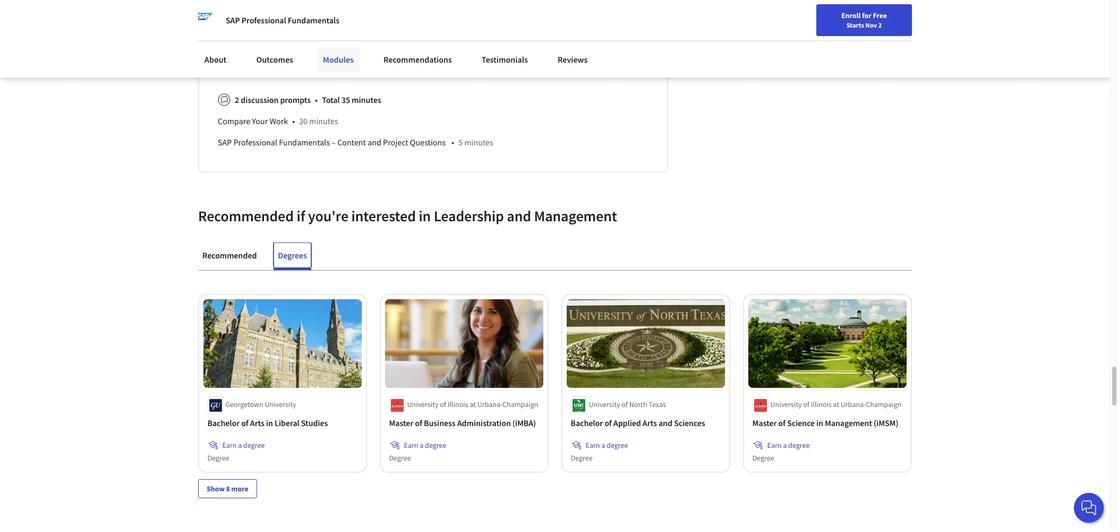 Task type: vqa. For each thing, say whether or not it's contained in the screenshot.


Task type: describe. For each thing, give the bounding box(es) containing it.
english button
[[888, 0, 952, 35]]

75
[[317, 14, 325, 24]]

quiz
[[245, 14, 261, 24]]

urbana- for management
[[841, 400, 867, 410]]

applied
[[614, 418, 642, 429]]

in for master of science in management (imsm)
[[817, 418, 824, 429]]

of left science
[[779, 418, 786, 429]]

earn a degree for science
[[768, 441, 810, 451]]

of down georgetown
[[242, 418, 249, 429]]

sciences
[[675, 418, 706, 429]]

new
[[846, 12, 860, 22]]

recommended for recommended if you're interested in leadership and management
[[198, 207, 294, 226]]

review
[[302, 65, 326, 75]]

master of business administration (imba)
[[390, 418, 537, 429]]

show 8 more button
[[198, 480, 257, 499]]

english
[[907, 12, 933, 23]]

degree for master of business administration (imba)
[[390, 454, 411, 464]]

• left 30
[[292, 116, 295, 126]]

5
[[459, 137, 463, 148]]

master of science in management (imsm)
[[753, 418, 899, 429]]

bachelor of applied arts and sciences link
[[571, 417, 721, 430]]

1
[[301, 14, 306, 24]]

30
[[299, 116, 308, 126]]

minutes right 30
[[309, 116, 338, 126]]

and inside bachelor of applied arts and sciences link
[[659, 418, 673, 429]]

find
[[816, 12, 829, 22]]

a for business
[[420, 441, 424, 451]]

university for bachelor of applied arts and sciences
[[589, 400, 621, 410]]

collection element
[[192, 271, 919, 516]]

management inside collection element
[[826, 418, 873, 429]]

for inside enroll for free starts nov 2
[[862, 11, 872, 20]]

and right 'leadership'
[[507, 207, 531, 226]]

compare your work • 30 minutes
[[218, 116, 338, 126]]

sap for sap professional fundamentals – content and project questions • 5 minutes
[[218, 137, 232, 148]]

content
[[338, 137, 366, 148]]

discussion
[[241, 94, 279, 105]]

find your new career
[[816, 12, 882, 22]]

enroll
[[842, 11, 861, 20]]

sap for sap professional fundamentals
[[226, 15, 240, 26]]

interested
[[352, 207, 416, 226]]

university of north texas
[[589, 400, 667, 410]]

degrees button
[[274, 243, 311, 268]]

sap professional fundamentals – content and project questions • 5 minutes
[[218, 137, 494, 148]]

career
[[862, 12, 882, 22]]

science
[[788, 418, 815, 429]]

1 university from the left
[[265, 400, 297, 410]]

minutes right 5
[[465, 137, 494, 148]]

compare
[[218, 116, 250, 126]]

professional for sap professional fundamentals
[[242, 15, 286, 26]]

and left review
[[287, 65, 301, 75]]

project submission and review your peers
[[218, 65, 365, 75]]

degrees
[[278, 250, 307, 261]]

questions
[[410, 137, 446, 148]]

find your new career link
[[810, 11, 888, 24]]

recommendations
[[384, 54, 452, 65]]

university of illinois at urbana-champaign for in
[[771, 400, 902, 410]]

starts
[[847, 21, 864, 29]]

course
[[275, 14, 300, 24]]

bachelor for bachelor of applied arts and sciences
[[571, 418, 603, 429]]

illinois for administration
[[448, 400, 469, 410]]

degree for bachelor of applied arts and sciences
[[571, 454, 593, 464]]

degree for business
[[425, 441, 447, 451]]

texas
[[649, 400, 667, 410]]

leadership
[[434, 207, 504, 226]]

earn for business
[[404, 441, 419, 451]]

sap image
[[198, 13, 213, 28]]

• right 1
[[310, 14, 312, 24]]

administration
[[458, 418, 511, 429]]

(imsm)
[[874, 418, 899, 429]]

at for in
[[834, 400, 840, 410]]

bachelor of arts in liberal studies link
[[208, 417, 358, 430]]

(imba)
[[513, 418, 537, 429]]

earn for arts
[[223, 441, 237, 451]]

peers
[[345, 65, 365, 75]]

modules link
[[317, 48, 360, 71]]

bachelor of applied arts and sciences
[[571, 418, 706, 429]]

show 8 more
[[207, 485, 249, 494]]

your inside hide info about module content 'region'
[[328, 65, 344, 75]]

university of illinois at urbana-champaign for administration
[[408, 400, 539, 410]]

recommendations link
[[377, 48, 458, 71]]

about
[[205, 54, 227, 65]]



Task type: locate. For each thing, give the bounding box(es) containing it.
total
[[294, 43, 312, 54], [322, 94, 340, 105]]

in right "interested"
[[419, 207, 431, 226]]

1 vertical spatial 60
[[376, 65, 385, 75]]

60 minutes
[[376, 65, 415, 75]]

enroll for free starts nov 2
[[842, 11, 887, 29]]

0 horizontal spatial your
[[328, 65, 344, 75]]

degree down applied
[[607, 441, 629, 451]]

your left peers
[[328, 65, 344, 75]]

sap
[[226, 15, 240, 26], [218, 137, 232, 148]]

1 degree from the left
[[208, 454, 230, 464]]

0 horizontal spatial project
[[218, 65, 243, 75]]

minutes right 35
[[352, 94, 381, 105]]

graded quiz for course 1 • 75 minutes
[[218, 14, 356, 24]]

bachelor left applied
[[571, 418, 603, 429]]

1 bachelor from the left
[[208, 418, 240, 429]]

in for bachelor of arts in liberal studies
[[266, 418, 273, 429]]

university up business
[[408, 400, 439, 410]]

1 champaign from the left
[[503, 400, 539, 410]]

professional for sap professional fundamentals – content and project questions • 5 minutes
[[234, 137, 277, 148]]

bachelor down georgetown
[[208, 418, 240, 429]]

2 degree from the left
[[425, 441, 447, 451]]

illinois
[[448, 400, 469, 410], [812, 400, 832, 410]]

1 vertical spatial project
[[383, 137, 408, 148]]

8
[[226, 485, 230, 494]]

submission
[[245, 65, 285, 75]]

earn for science
[[768, 441, 782, 451]]

georgetown
[[226, 400, 264, 410]]

a for science
[[784, 441, 787, 451]]

earn a degree for applied
[[586, 441, 629, 451]]

2 at from the left
[[834, 400, 840, 410]]

0 vertical spatial total
[[294, 43, 312, 54]]

fundamentals inside hide info about module content 'region'
[[279, 137, 330, 148]]

a for arts
[[238, 441, 242, 451]]

and right content
[[368, 137, 382, 148]]

• left 5
[[452, 137, 454, 148]]

business
[[424, 418, 456, 429]]

3 a from the left
[[602, 441, 606, 451]]

university up applied
[[589, 400, 621, 410]]

1 arts from the left
[[250, 418, 265, 429]]

degree
[[208, 454, 230, 464], [390, 454, 411, 464], [571, 454, 593, 464], [753, 454, 775, 464]]

–
[[332, 137, 336, 148]]

1 horizontal spatial bachelor
[[571, 418, 603, 429]]

1 university of illinois at urbana-champaign from the left
[[408, 400, 539, 410]]

you're
[[308, 207, 349, 226]]

1 vertical spatial 2
[[235, 94, 239, 105]]

project
[[218, 65, 243, 75], [383, 137, 408, 148]]

prompts
[[280, 94, 311, 105]]

degree for applied
[[607, 441, 629, 451]]

your
[[252, 116, 268, 126]]

illinois up master of business administration (imba)
[[448, 400, 469, 410]]

4 degree from the left
[[753, 454, 775, 464]]

3 degree from the left
[[571, 454, 593, 464]]

at up master of business administration (imba) link
[[470, 400, 476, 410]]

work
[[270, 116, 288, 126]]

a
[[238, 441, 242, 451], [420, 441, 424, 451], [602, 441, 606, 451], [784, 441, 787, 451]]

degree for arts
[[244, 441, 265, 451]]

earn a degree down science
[[768, 441, 810, 451]]

project left "submission"
[[218, 65, 243, 75]]

at up master of science in management (imsm) link
[[834, 400, 840, 410]]

master for master of business administration (imba)
[[390, 418, 414, 429]]

champaign for management
[[867, 400, 902, 410]]

2 degree from the left
[[390, 454, 411, 464]]

urbana- up master of science in management (imsm) link
[[841, 400, 867, 410]]

a for applied
[[602, 441, 606, 451]]

• right prompts
[[315, 94, 318, 105]]

• total 35 minutes
[[315, 94, 381, 105]]

earn for applied
[[586, 441, 600, 451]]

2
[[879, 21, 882, 29], [235, 94, 239, 105]]

your inside find your new career link
[[831, 12, 845, 22]]

4 earn from the left
[[768, 441, 782, 451]]

fundamentals down 30
[[279, 137, 330, 148]]

professional
[[242, 15, 286, 26], [234, 137, 277, 148]]

master of science in management (imsm) link
[[753, 417, 903, 430]]

1 horizontal spatial champaign
[[867, 400, 902, 410]]

modules
[[323, 54, 354, 65]]

fundamentals up 'total 60 minutes'
[[288, 15, 340, 26]]

1 vertical spatial management
[[826, 418, 873, 429]]

1 vertical spatial recommended
[[202, 250, 257, 261]]

and down texas
[[659, 418, 673, 429]]

outcomes link
[[250, 48, 300, 71]]

0 vertical spatial 2
[[879, 21, 882, 29]]

university for master of business administration (imba)
[[408, 400, 439, 410]]

university of illinois at urbana-champaign up master of business administration (imba) link
[[408, 400, 539, 410]]

0 horizontal spatial 60
[[314, 43, 322, 54]]

master left business
[[390, 418, 414, 429]]

arts
[[250, 418, 265, 429], [643, 418, 658, 429]]

60
[[314, 43, 322, 54], [376, 65, 385, 75]]

total left 35
[[322, 94, 340, 105]]

university
[[265, 400, 297, 410], [408, 400, 439, 410], [589, 400, 621, 410], [771, 400, 802, 410]]

outcomes
[[256, 54, 293, 65]]

free
[[873, 11, 887, 20]]

1 vertical spatial your
[[328, 65, 344, 75]]

studies
[[301, 418, 328, 429]]

1 horizontal spatial university of illinois at urbana-champaign
[[771, 400, 902, 410]]

master left science
[[753, 418, 777, 429]]

0 vertical spatial professional
[[242, 15, 286, 26]]

degree for master of science in management (imsm)
[[753, 454, 775, 464]]

1 horizontal spatial master
[[753, 418, 777, 429]]

earn a degree down business
[[404, 441, 447, 451]]

1 vertical spatial professional
[[234, 137, 277, 148]]

master for master of science in management (imsm)
[[753, 418, 777, 429]]

sap professional fundamentals
[[226, 15, 340, 26]]

urbana- up administration
[[478, 400, 503, 410]]

recommended if you're interested in leadership and management
[[198, 207, 617, 226]]

1 earn a degree from the left
[[223, 441, 265, 451]]

in left liberal
[[266, 418, 273, 429]]

of left applied
[[605, 418, 612, 429]]

35
[[342, 94, 350, 105]]

0 horizontal spatial management
[[534, 207, 617, 226]]

4 degree from the left
[[789, 441, 810, 451]]

if
[[297, 207, 305, 226]]

university up science
[[771, 400, 802, 410]]

0 vertical spatial 60
[[314, 43, 322, 54]]

3 degree from the left
[[607, 441, 629, 451]]

reviews
[[558, 54, 588, 65]]

4 a from the left
[[784, 441, 787, 451]]

recommended inside button
[[202, 250, 257, 261]]

0 vertical spatial sap
[[226, 15, 240, 26]]

minutes right peers
[[386, 65, 415, 75]]

1 master from the left
[[390, 418, 414, 429]]

north
[[630, 400, 648, 410]]

3 earn from the left
[[586, 441, 600, 451]]

show
[[207, 485, 225, 494]]

earn a degree for arts
[[223, 441, 265, 451]]

fundamentals for sap professional fundamentals – content and project questions • 5 minutes
[[279, 137, 330, 148]]

1 horizontal spatial in
[[419, 207, 431, 226]]

0 vertical spatial recommended
[[198, 207, 294, 226]]

2 bachelor from the left
[[571, 418, 603, 429]]

university of illinois at urbana-champaign
[[408, 400, 539, 410], [771, 400, 902, 410]]

1 horizontal spatial at
[[834, 400, 840, 410]]

1 horizontal spatial illinois
[[812, 400, 832, 410]]

minutes up 'modules'
[[324, 43, 353, 54]]

2 master from the left
[[753, 418, 777, 429]]

1 horizontal spatial 60
[[376, 65, 385, 75]]

bachelor for bachelor of arts in liberal studies
[[208, 418, 240, 429]]

of up science
[[804, 400, 810, 410]]

1 at from the left
[[470, 400, 476, 410]]

earn a degree down applied
[[586, 441, 629, 451]]

total up review
[[294, 43, 312, 54]]

for
[[862, 11, 872, 20], [263, 14, 273, 24]]

master
[[390, 418, 414, 429], [753, 418, 777, 429]]

1 earn from the left
[[223, 441, 237, 451]]

0 vertical spatial management
[[534, 207, 617, 226]]

for inside hide info about module content 'region'
[[263, 14, 273, 24]]

champaign for (imba)
[[503, 400, 539, 410]]

1 degree from the left
[[244, 441, 265, 451]]

1 vertical spatial fundamentals
[[279, 137, 330, 148]]

liberal
[[275, 418, 300, 429]]

•
[[310, 14, 312, 24], [315, 94, 318, 105], [292, 116, 295, 126], [452, 137, 454, 148]]

degree for bachelor of arts in liberal studies
[[208, 454, 230, 464]]

of
[[440, 400, 447, 410], [622, 400, 628, 410], [804, 400, 810, 410], [242, 418, 249, 429], [415, 418, 423, 429], [605, 418, 612, 429], [779, 418, 786, 429]]

sap left quiz
[[226, 15, 240, 26]]

0 horizontal spatial at
[[470, 400, 476, 410]]

3 earn a degree from the left
[[586, 441, 629, 451]]

degree down "bachelor of arts in liberal studies"
[[244, 441, 265, 451]]

0 horizontal spatial urbana-
[[478, 400, 503, 410]]

your right find
[[831, 12, 845, 22]]

0 horizontal spatial 2
[[235, 94, 239, 105]]

2 inside hide info about module content 'region'
[[235, 94, 239, 105]]

bachelor
[[208, 418, 240, 429], [571, 418, 603, 429]]

2 inside enroll for free starts nov 2
[[879, 21, 882, 29]]

for right quiz
[[263, 14, 273, 24]]

georgetown university
[[226, 400, 297, 410]]

2 champaign from the left
[[867, 400, 902, 410]]

minutes right 75
[[327, 14, 356, 24]]

2 up compare
[[235, 94, 239, 105]]

60 right peers
[[376, 65, 385, 75]]

2 illinois from the left
[[812, 400, 832, 410]]

nov
[[866, 21, 877, 29]]

1 horizontal spatial total
[[322, 94, 340, 105]]

sap down compare
[[218, 137, 232, 148]]

degree for science
[[789, 441, 810, 451]]

earn a degree down "bachelor of arts in liberal studies"
[[223, 441, 265, 451]]

arts down texas
[[643, 418, 658, 429]]

0 vertical spatial project
[[218, 65, 243, 75]]

at for administration
[[470, 400, 476, 410]]

total 60 minutes
[[294, 43, 353, 54]]

chat with us image
[[1081, 500, 1098, 517]]

university of illinois at urbana-champaign up master of science in management (imsm) link
[[771, 400, 902, 410]]

management
[[534, 207, 617, 226], [826, 418, 873, 429]]

illinois for in
[[812, 400, 832, 410]]

None search field
[[151, 7, 407, 28]]

2 arts from the left
[[643, 418, 658, 429]]

illinois up master of science in management (imsm) at the right
[[812, 400, 832, 410]]

arts down the georgetown university
[[250, 418, 265, 429]]

hide info about module content region
[[218, 0, 649, 157]]

of up business
[[440, 400, 447, 410]]

2 earn a degree from the left
[[404, 441, 447, 451]]

champaign up (imsm)
[[867, 400, 902, 410]]

sap inside hide info about module content 'region'
[[218, 137, 232, 148]]

project left questions
[[383, 137, 408, 148]]

0 horizontal spatial champaign
[[503, 400, 539, 410]]

0 vertical spatial fundamentals
[[288, 15, 340, 26]]

1 horizontal spatial 2
[[879, 21, 882, 29]]

testimonials link
[[475, 48, 535, 71]]

0 horizontal spatial illinois
[[448, 400, 469, 410]]

earn a degree for business
[[404, 441, 447, 451]]

60 up review
[[314, 43, 322, 54]]

more
[[231, 485, 249, 494]]

1 illinois from the left
[[448, 400, 469, 410]]

of left business
[[415, 418, 423, 429]]

2 earn from the left
[[404, 441, 419, 451]]

management left (imsm)
[[826, 418, 873, 429]]

2 a from the left
[[420, 441, 424, 451]]

degree down business
[[425, 441, 447, 451]]

earn
[[223, 441, 237, 451], [404, 441, 419, 451], [586, 441, 600, 451], [768, 441, 782, 451]]

0 vertical spatial your
[[831, 12, 845, 22]]

1 a from the left
[[238, 441, 242, 451]]

urbana- for (imba)
[[478, 400, 503, 410]]

university for master of science in management (imsm)
[[771, 400, 802, 410]]

a down bachelor of applied arts and sciences
[[602, 441, 606, 451]]

1 horizontal spatial for
[[862, 11, 872, 20]]

of left the north
[[622, 400, 628, 410]]

1 horizontal spatial urbana-
[[841, 400, 867, 410]]

1 vertical spatial sap
[[218, 137, 232, 148]]

a down master of business administration (imba)
[[420, 441, 424, 451]]

testimonials
[[482, 54, 528, 65]]

0 horizontal spatial total
[[294, 43, 312, 54]]

at
[[470, 400, 476, 410], [834, 400, 840, 410]]

recommended button
[[198, 243, 261, 268]]

2 horizontal spatial in
[[817, 418, 824, 429]]

in
[[419, 207, 431, 226], [266, 418, 273, 429], [817, 418, 824, 429]]

earn a degree
[[223, 441, 265, 451], [404, 441, 447, 451], [586, 441, 629, 451], [768, 441, 810, 451]]

0 horizontal spatial university of illinois at urbana-champaign
[[408, 400, 539, 410]]

bachelor of arts in liberal studies
[[208, 418, 328, 429]]

master of business administration (imba) link
[[390, 417, 539, 430]]

2 right nov
[[879, 21, 882, 29]]

1 horizontal spatial arts
[[643, 418, 658, 429]]

a down "bachelor of arts in liberal studies"
[[238, 441, 242, 451]]

0 horizontal spatial for
[[263, 14, 273, 24]]

reviews link
[[552, 48, 594, 71]]

3 university from the left
[[589, 400, 621, 410]]

a down master of science in management (imsm) at the right
[[784, 441, 787, 451]]

urbana-
[[478, 400, 503, 410], [841, 400, 867, 410]]

0 horizontal spatial arts
[[250, 418, 265, 429]]

0 horizontal spatial bachelor
[[208, 418, 240, 429]]

recommendation tabs tab list
[[198, 243, 912, 270]]

0 horizontal spatial master
[[390, 418, 414, 429]]

1 horizontal spatial project
[[383, 137, 408, 148]]

recommended for recommended
[[202, 250, 257, 261]]

professional inside hide info about module content 'region'
[[234, 137, 277, 148]]

degree down science
[[789, 441, 810, 451]]

1 urbana- from the left
[[478, 400, 503, 410]]

4 earn a degree from the left
[[768, 441, 810, 451]]

fundamentals
[[288, 15, 340, 26], [279, 137, 330, 148]]

2 university from the left
[[408, 400, 439, 410]]

2 urbana- from the left
[[841, 400, 867, 410]]

in right science
[[817, 418, 824, 429]]

0 horizontal spatial in
[[266, 418, 273, 429]]

1 horizontal spatial management
[[826, 418, 873, 429]]

1 vertical spatial total
[[322, 94, 340, 105]]

champaign up (imba)
[[503, 400, 539, 410]]

2 university of illinois at urbana-champaign from the left
[[771, 400, 902, 410]]

2 discussion prompts
[[235, 94, 311, 105]]

1 horizontal spatial your
[[831, 12, 845, 22]]

management up recommendation tabs tab list
[[534, 207, 617, 226]]

champaign
[[503, 400, 539, 410], [867, 400, 902, 410]]

about link
[[198, 48, 233, 71]]

for up nov
[[862, 11, 872, 20]]

graded
[[218, 14, 244, 24]]

university up bachelor of arts in liberal studies link
[[265, 400, 297, 410]]

4 university from the left
[[771, 400, 802, 410]]

fundamentals for sap professional fundamentals
[[288, 15, 340, 26]]



